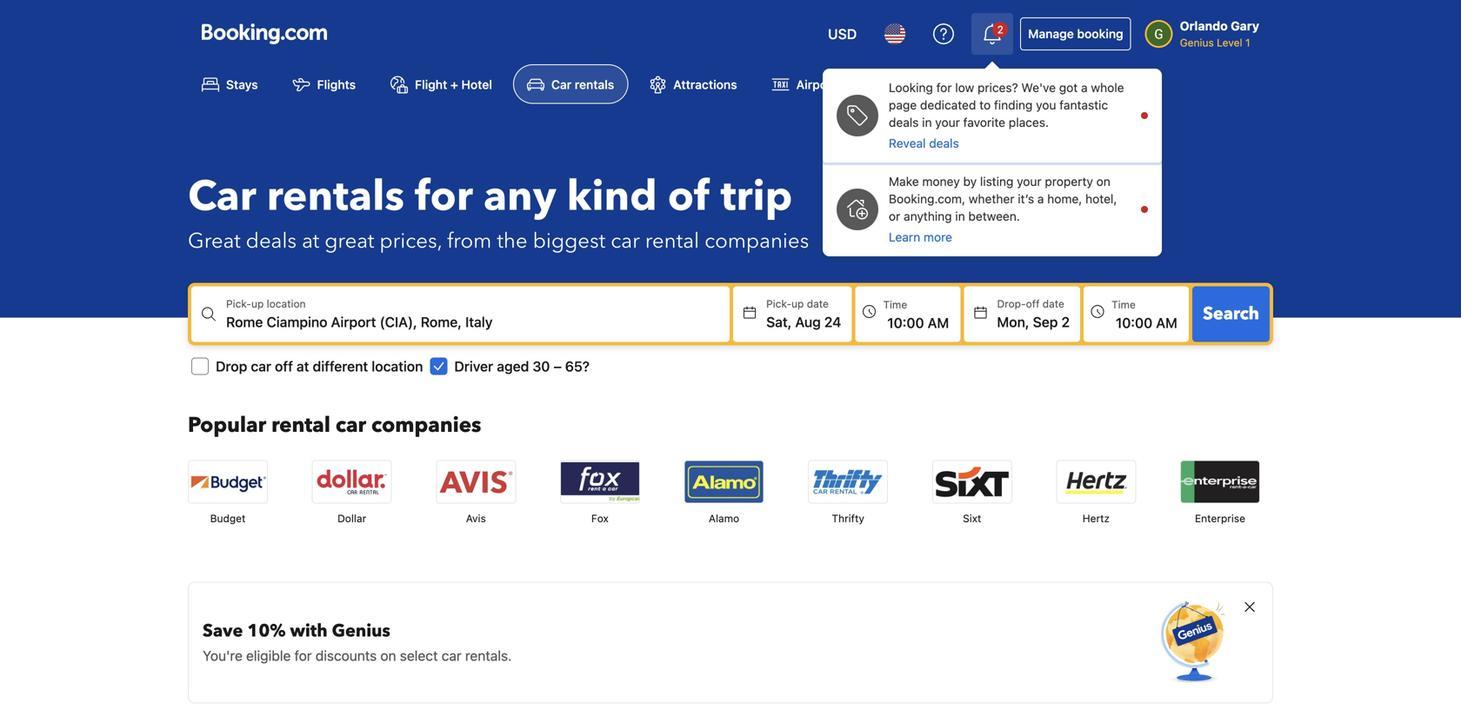 Task type: vqa. For each thing, say whether or not it's contained in the screenshot.
Angeles within the HONOLULU, UNITED STATES OF AMERICA FLIGHTS FROM LOS ANGELES INTERNATIONAL AIRPORT NOV 21 - NOV 28 · ROUND TRIP
no



Task type: describe. For each thing, give the bounding box(es) containing it.
your inside make money by listing your property on booking.com, whether it's a home, hotel, or anything in between. learn more
[[1017, 174, 1042, 189]]

you're
[[203, 648, 243, 664]]

rentals for car rentals
[[575, 77, 614, 92]]

stays
[[226, 77, 258, 92]]

pick-up date sat, aug 24
[[766, 298, 842, 330]]

car for car rentals
[[551, 77, 572, 92]]

deals inside car rentals for any kind of trip great deals at great prices, from the biggest car rental companies
[[246, 227, 297, 256]]

in for between.
[[955, 209, 965, 224]]

your inside looking for low prices? we've got a whole page dedicated to finding you fantastic deals in your favorite places. reveal deals
[[935, 115, 960, 130]]

rentals for car rentals for any kind of trip great deals at great prices, from the biggest car rental companies
[[267, 168, 404, 225]]

finding
[[994, 98, 1033, 112]]

home,
[[1047, 192, 1082, 206]]

by
[[963, 174, 977, 189]]

off inside drop-off date mon, sep 2
[[1026, 298, 1040, 310]]

between.
[[969, 209, 1020, 224]]

thrifty logo image
[[809, 461, 887, 503]]

discounts
[[316, 648, 377, 664]]

or
[[889, 209, 901, 224]]

of
[[668, 168, 710, 225]]

anything
[[904, 209, 952, 224]]

+
[[450, 77, 458, 92]]

usd
[[828, 26, 857, 42]]

pick- for pick-up location
[[226, 298, 251, 310]]

car right drop
[[251, 358, 271, 375]]

money
[[922, 174, 960, 189]]

car rentals
[[551, 77, 614, 92]]

drop-
[[997, 298, 1026, 310]]

trip
[[721, 168, 793, 225]]

fantastic
[[1060, 98, 1108, 112]]

drop car off at different location
[[216, 358, 423, 375]]

genius inside save 10% with genius you're eligible for discounts on select car rentals.
[[332, 620, 390, 643]]

to
[[980, 98, 991, 112]]

date for sep
[[1043, 298, 1065, 310]]

drop-off date mon, sep 2
[[997, 298, 1070, 330]]

property
[[1045, 174, 1093, 189]]

1 vertical spatial companies
[[371, 411, 481, 440]]

prices?
[[978, 80, 1018, 95]]

prices,
[[380, 227, 442, 256]]

2 inside drop-off date mon, sep 2
[[1062, 314, 1070, 330]]

booking.com online hotel reservations image
[[202, 23, 327, 44]]

search
[[1203, 302, 1259, 326]]

it's
[[1018, 192, 1034, 206]]

make money by listing your property on booking.com, whether it's a home, hotel, or anything in between. learn more
[[889, 174, 1117, 244]]

got
[[1059, 80, 1078, 95]]

avis
[[466, 513, 486, 525]]

looking for low prices? we've got a whole page dedicated to finding you fantastic deals in your favorite places. reveal deals
[[889, 80, 1124, 150]]

level
[[1217, 37, 1243, 49]]

booking.com,
[[889, 192, 966, 206]]

kind
[[567, 168, 657, 225]]

1 vertical spatial off
[[275, 358, 293, 375]]

1 vertical spatial location
[[372, 358, 423, 375]]

biggest
[[533, 227, 606, 256]]

dedicated
[[920, 98, 976, 112]]

in for your
[[922, 115, 932, 130]]

usd button
[[818, 13, 867, 55]]

date for aug
[[807, 298, 829, 310]]

on inside save 10% with genius you're eligible for discounts on select car rentals.
[[380, 648, 396, 664]]

taxis
[[840, 77, 867, 92]]

reveal
[[889, 136, 926, 150]]

flight + hotel
[[415, 77, 492, 92]]

alamo logo image
[[685, 461, 763, 503]]

rental inside car rentals for any kind of trip great deals at great prices, from the biggest car rental companies
[[645, 227, 699, 256]]

car for car rentals for any kind of trip great deals at great prices, from the biggest car rental companies
[[188, 168, 256, 225]]

thrifty
[[832, 513, 864, 525]]

driver
[[454, 358, 493, 375]]

from
[[447, 227, 492, 256]]

1 vertical spatial at
[[297, 358, 309, 375]]

select
[[400, 648, 438, 664]]

up for pick-up location
[[251, 298, 264, 310]]

attractions
[[673, 77, 737, 92]]

manage booking link
[[1020, 17, 1131, 50]]

2 button
[[972, 13, 1013, 55]]

budget
[[210, 513, 246, 525]]

make
[[889, 174, 919, 189]]

great
[[325, 227, 374, 256]]

with
[[290, 620, 328, 643]]

page
[[889, 98, 917, 112]]

eligible
[[246, 648, 291, 664]]

more
[[924, 230, 952, 244]]

sixt
[[963, 513, 981, 525]]

dollar logo image
[[313, 461, 391, 503]]

hotel
[[461, 77, 492, 92]]

low
[[955, 80, 974, 95]]

at inside car rentals for any kind of trip great deals at great prices, from the biggest car rental companies
[[302, 227, 319, 256]]

search button
[[1193, 286, 1270, 342]]

great
[[188, 227, 241, 256]]

dollar
[[338, 513, 366, 525]]



Task type: locate. For each thing, give the bounding box(es) containing it.
fox
[[591, 513, 609, 525]]

car right hotel
[[551, 77, 572, 92]]

on left select
[[380, 648, 396, 664]]

car right select
[[442, 648, 462, 664]]

at left great
[[302, 227, 319, 256]]

1 horizontal spatial in
[[955, 209, 965, 224]]

learn
[[889, 230, 920, 244]]

date inside 'pick-up date sat, aug 24'
[[807, 298, 829, 310]]

for inside car rentals for any kind of trip great deals at great prices, from the biggest car rental companies
[[415, 168, 473, 225]]

Pick-up location field
[[226, 312, 730, 333]]

deals right great
[[246, 227, 297, 256]]

car inside save 10% with genius you're eligible for discounts on select car rentals.
[[442, 648, 462, 664]]

companies down trip
[[705, 227, 809, 256]]

rentals inside car rentals for any kind of trip great deals at great prices, from the biggest car rental companies
[[267, 168, 404, 225]]

1 horizontal spatial genius
[[1180, 37, 1214, 49]]

date up aug
[[807, 298, 829, 310]]

rentals.
[[465, 648, 512, 664]]

0 vertical spatial rentals
[[575, 77, 614, 92]]

car inside car rentals for any kind of trip great deals at great prices, from the biggest car rental companies
[[611, 227, 640, 256]]

deals right reveal
[[929, 136, 959, 150]]

0 horizontal spatial deals
[[246, 227, 297, 256]]

0 vertical spatial in
[[922, 115, 932, 130]]

0 vertical spatial location
[[267, 298, 306, 310]]

0 horizontal spatial on
[[380, 648, 396, 664]]

0 horizontal spatial genius
[[332, 620, 390, 643]]

1 vertical spatial for
[[415, 168, 473, 225]]

1 horizontal spatial up
[[792, 298, 804, 310]]

1 date from the left
[[807, 298, 829, 310]]

0 vertical spatial at
[[302, 227, 319, 256]]

a right it's
[[1038, 192, 1044, 206]]

companies up avis logo
[[371, 411, 481, 440]]

pick- up sat,
[[766, 298, 792, 310]]

enterprise
[[1195, 513, 1246, 525]]

in right the anything
[[955, 209, 965, 224]]

gary
[[1231, 19, 1259, 33]]

0 horizontal spatial car
[[188, 168, 256, 225]]

2 inside button
[[997, 23, 1004, 36]]

1 vertical spatial on
[[380, 648, 396, 664]]

orlando
[[1180, 19, 1228, 33]]

car rentals for any kind of trip great deals at great prices, from the biggest car rental companies
[[188, 168, 809, 256]]

car inside car rentals for any kind of trip great deals at great prices, from the biggest car rental companies
[[188, 168, 256, 225]]

whether
[[969, 192, 1015, 206]]

0 vertical spatial on
[[1097, 174, 1111, 189]]

0 vertical spatial your
[[935, 115, 960, 130]]

sat,
[[766, 314, 792, 330]]

24
[[824, 314, 842, 330]]

companies inside car rentals for any kind of trip great deals at great prices, from the biggest car rental companies
[[705, 227, 809, 256]]

listing
[[980, 174, 1014, 189]]

a inside looking for low prices? we've got a whole page dedicated to finding you fantastic deals in your favorite places. reveal deals
[[1081, 80, 1088, 95]]

deals down page
[[889, 115, 919, 130]]

0 horizontal spatial off
[[275, 358, 293, 375]]

date up sep
[[1043, 298, 1065, 310]]

rental down of
[[645, 227, 699, 256]]

car down kind
[[611, 227, 640, 256]]

0 horizontal spatial for
[[294, 648, 312, 664]]

2 horizontal spatial deals
[[929, 136, 959, 150]]

looking
[[889, 80, 933, 95]]

your
[[935, 115, 960, 130], [1017, 174, 1042, 189]]

0 horizontal spatial a
[[1038, 192, 1044, 206]]

1 horizontal spatial date
[[1043, 298, 1065, 310]]

stays link
[[188, 64, 272, 104]]

65?
[[565, 358, 590, 375]]

aged
[[497, 358, 529, 375]]

0 vertical spatial car
[[551, 77, 572, 92]]

1 horizontal spatial companies
[[705, 227, 809, 256]]

for up from
[[415, 168, 473, 225]]

car
[[551, 77, 572, 92], [188, 168, 256, 225]]

2 right sep
[[1062, 314, 1070, 330]]

manage
[[1028, 27, 1074, 41]]

driver aged 30 – 65?
[[454, 358, 590, 375]]

off up sep
[[1026, 298, 1040, 310]]

1 horizontal spatial for
[[415, 168, 473, 225]]

flights
[[317, 77, 356, 92]]

a right got
[[1081, 80, 1088, 95]]

on up hotel,
[[1097, 174, 1111, 189]]

whole
[[1091, 80, 1124, 95]]

2 vertical spatial for
[[294, 648, 312, 664]]

1 vertical spatial genius
[[332, 620, 390, 643]]

attractions link
[[635, 64, 751, 104]]

2 pick- from the left
[[766, 298, 792, 310]]

1 pick- from the left
[[226, 298, 251, 310]]

0 horizontal spatial up
[[251, 298, 264, 310]]

pick-
[[226, 298, 251, 310], [766, 298, 792, 310]]

2 date from the left
[[1043, 298, 1065, 310]]

genius up discounts
[[332, 620, 390, 643]]

pick- up drop
[[226, 298, 251, 310]]

1 horizontal spatial car
[[551, 77, 572, 92]]

popular
[[188, 411, 266, 440]]

1 horizontal spatial your
[[1017, 174, 1042, 189]]

0 horizontal spatial companies
[[371, 411, 481, 440]]

save
[[203, 620, 243, 643]]

1 up from the left
[[251, 298, 264, 310]]

car up dollar logo
[[336, 411, 366, 440]]

hotel,
[[1086, 192, 1117, 206]]

2 vertical spatial deals
[[246, 227, 297, 256]]

rentals inside car rentals link
[[575, 77, 614, 92]]

1 horizontal spatial deals
[[889, 115, 919, 130]]

pick-up location
[[226, 298, 306, 310]]

10%
[[247, 620, 286, 643]]

you
[[1036, 98, 1056, 112]]

hertz
[[1083, 513, 1110, 525]]

genius inside orlando gary genius level 1
[[1180, 37, 1214, 49]]

0 vertical spatial companies
[[705, 227, 809, 256]]

1 vertical spatial car
[[188, 168, 256, 225]]

for inside save 10% with genius you're eligible for discounts on select car rentals.
[[294, 648, 312, 664]]

1 vertical spatial rental
[[271, 411, 330, 440]]

0 horizontal spatial rental
[[271, 411, 330, 440]]

at
[[302, 227, 319, 256], [297, 358, 309, 375]]

location up drop car off at different location at the left of page
[[267, 298, 306, 310]]

budget logo image
[[189, 461, 267, 503]]

30
[[533, 358, 550, 375]]

2 left 'manage'
[[997, 23, 1004, 36]]

a inside make money by listing your property on booking.com, whether it's a home, hotel, or anything in between. learn more
[[1038, 192, 1044, 206]]

save 10% with genius you're eligible for discounts on select car rentals.
[[203, 620, 512, 664]]

0 vertical spatial for
[[936, 80, 952, 95]]

sixt logo image
[[933, 461, 1011, 503]]

0 horizontal spatial 2
[[997, 23, 1004, 36]]

0 vertical spatial a
[[1081, 80, 1088, 95]]

1 horizontal spatial on
[[1097, 174, 1111, 189]]

in
[[922, 115, 932, 130], [955, 209, 965, 224]]

popular rental car companies
[[188, 411, 481, 440]]

date inside drop-off date mon, sep 2
[[1043, 298, 1065, 310]]

manage booking
[[1028, 27, 1124, 41]]

1 vertical spatial deals
[[929, 136, 959, 150]]

0 horizontal spatial location
[[267, 298, 306, 310]]

0 vertical spatial deals
[[889, 115, 919, 130]]

any
[[483, 168, 557, 225]]

in inside make money by listing your property on booking.com, whether it's a home, hotel, or anything in between. learn more
[[955, 209, 965, 224]]

2
[[997, 23, 1004, 36], [1062, 314, 1070, 330]]

1 horizontal spatial rentals
[[575, 77, 614, 92]]

0 horizontal spatial your
[[935, 115, 960, 130]]

airport taxis
[[796, 77, 867, 92]]

–
[[554, 358, 562, 375]]

0 vertical spatial rental
[[645, 227, 699, 256]]

different
[[313, 358, 368, 375]]

location
[[267, 298, 306, 310], [372, 358, 423, 375]]

0 horizontal spatial rentals
[[267, 168, 404, 225]]

avis logo image
[[437, 461, 515, 503]]

mon,
[[997, 314, 1030, 330]]

for down the with
[[294, 648, 312, 664]]

location right different
[[372, 358, 423, 375]]

up
[[251, 298, 264, 310], [792, 298, 804, 310]]

booking
[[1077, 27, 1124, 41]]

on inside make money by listing your property on booking.com, whether it's a home, hotel, or anything in between. learn more
[[1097, 174, 1111, 189]]

1 vertical spatial 2
[[1062, 314, 1070, 330]]

up for pick-up date sat, aug 24
[[792, 298, 804, 310]]

flights link
[[279, 64, 370, 104]]

favorite
[[963, 115, 1006, 130]]

0 horizontal spatial pick-
[[226, 298, 251, 310]]

for up the dedicated in the top right of the page
[[936, 80, 952, 95]]

1 horizontal spatial a
[[1081, 80, 1088, 95]]

0 vertical spatial genius
[[1180, 37, 1214, 49]]

0 vertical spatial 2
[[997, 23, 1004, 36]]

pick- for pick-up date sat, aug 24
[[766, 298, 792, 310]]

sep
[[1033, 314, 1058, 330]]

enterprise logo image
[[1181, 461, 1259, 503]]

airport
[[796, 77, 837, 92]]

off right drop
[[275, 358, 293, 375]]

fox logo image
[[561, 461, 639, 503]]

your down the dedicated in the top right of the page
[[935, 115, 960, 130]]

1 horizontal spatial location
[[372, 358, 423, 375]]

we've
[[1022, 80, 1056, 95]]

for inside looking for low prices? we've got a whole page dedicated to finding you fantastic deals in your favorite places. reveal deals
[[936, 80, 952, 95]]

alamo
[[709, 513, 739, 525]]

1 vertical spatial a
[[1038, 192, 1044, 206]]

in down the dedicated in the top right of the page
[[922, 115, 932, 130]]

car up great
[[188, 168, 256, 225]]

orlando gary genius level 1
[[1180, 19, 1259, 49]]

2 up from the left
[[792, 298, 804, 310]]

flight + hotel link
[[377, 64, 506, 104]]

airport taxis link
[[758, 64, 881, 104]]

in inside looking for low prices? we've got a whole page dedicated to finding you fantastic deals in your favorite places. reveal deals
[[922, 115, 932, 130]]

drop
[[216, 358, 247, 375]]

the
[[497, 227, 528, 256]]

1 horizontal spatial off
[[1026, 298, 1040, 310]]

flight
[[415, 77, 447, 92]]

0 vertical spatial off
[[1026, 298, 1040, 310]]

0 horizontal spatial in
[[922, 115, 932, 130]]

your up it's
[[1017, 174, 1042, 189]]

hertz logo image
[[1057, 461, 1135, 503]]

rental down drop car off at different location at the left of page
[[271, 411, 330, 440]]

1 horizontal spatial pick-
[[766, 298, 792, 310]]

up inside 'pick-up date sat, aug 24'
[[792, 298, 804, 310]]

on
[[1097, 174, 1111, 189], [380, 648, 396, 664]]

2 horizontal spatial for
[[936, 80, 952, 95]]

1 vertical spatial in
[[955, 209, 965, 224]]

at left different
[[297, 358, 309, 375]]

1 horizontal spatial 2
[[1062, 314, 1070, 330]]

aug
[[795, 314, 821, 330]]

1 vertical spatial your
[[1017, 174, 1042, 189]]

rental
[[645, 227, 699, 256], [271, 411, 330, 440]]

0 horizontal spatial date
[[807, 298, 829, 310]]

genius down orlando
[[1180, 37, 1214, 49]]

1 horizontal spatial rental
[[645, 227, 699, 256]]

pick- inside 'pick-up date sat, aug 24'
[[766, 298, 792, 310]]

1
[[1246, 37, 1250, 49]]

places.
[[1009, 115, 1049, 130]]

1 vertical spatial rentals
[[267, 168, 404, 225]]



